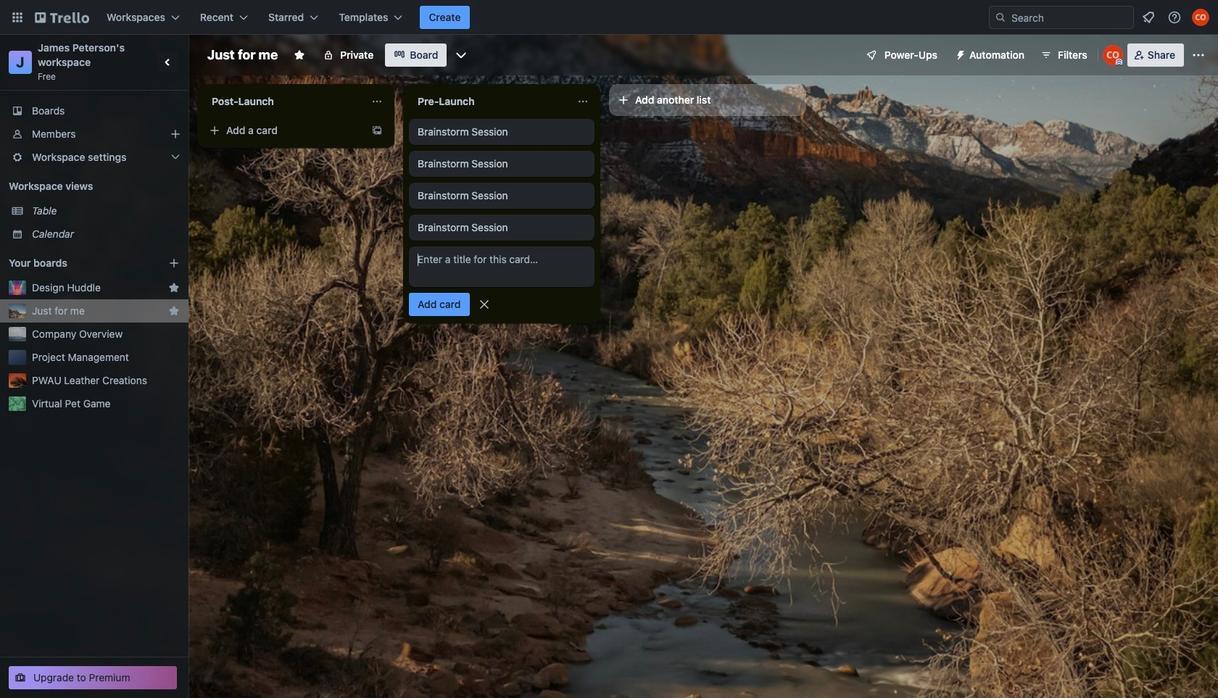 Task type: describe. For each thing, give the bounding box(es) containing it.
1 starred icon image from the top
[[168, 282, 180, 294]]

cancel image
[[477, 297, 492, 312]]

show menu image
[[1192, 48, 1206, 62]]

search image
[[995, 12, 1007, 23]]

workspace navigation collapse icon image
[[158, 52, 178, 73]]

0 notifications image
[[1140, 9, 1158, 26]]

this member is an admin of this board. image
[[1116, 59, 1123, 65]]

open information menu image
[[1168, 10, 1183, 25]]

create from template… image
[[371, 125, 383, 136]]

2 starred icon image from the top
[[168, 305, 180, 317]]



Task type: locate. For each thing, give the bounding box(es) containing it.
0 vertical spatial starred icon image
[[168, 282, 180, 294]]

Search field
[[1007, 7, 1134, 28]]

None text field
[[409, 90, 572, 113]]

None text field
[[203, 90, 366, 113]]

add board image
[[168, 258, 180, 269]]

1 vertical spatial starred icon image
[[168, 305, 180, 317]]

starred icon image
[[168, 282, 180, 294], [168, 305, 180, 317]]

0 horizontal spatial christina overa (christinaovera) image
[[1103, 45, 1124, 65]]

sm image
[[950, 44, 970, 64]]

christina overa (christinaovera) image
[[1193, 9, 1210, 26], [1103, 45, 1124, 65]]

Board name text field
[[200, 44, 285, 67]]

christina overa (christinaovera) image right open information menu image
[[1193, 9, 1210, 26]]

christina overa (christinaovera) image down the search field
[[1103, 45, 1124, 65]]

Enter a title for this card… text field
[[409, 247, 595, 287]]

star or unstar board image
[[294, 49, 306, 61]]

1 horizontal spatial christina overa (christinaovera) image
[[1193, 9, 1210, 26]]

1 vertical spatial christina overa (christinaovera) image
[[1103, 45, 1124, 65]]

primary element
[[0, 0, 1219, 35]]

customize views image
[[454, 48, 469, 62]]

0 vertical spatial christina overa (christinaovera) image
[[1193, 9, 1210, 26]]

your boards with 6 items element
[[9, 255, 147, 272]]

back to home image
[[35, 6, 89, 29]]



Task type: vqa. For each thing, say whether or not it's contained in the screenshot.
Workspace Navigation Collapse Icon at top left
yes



